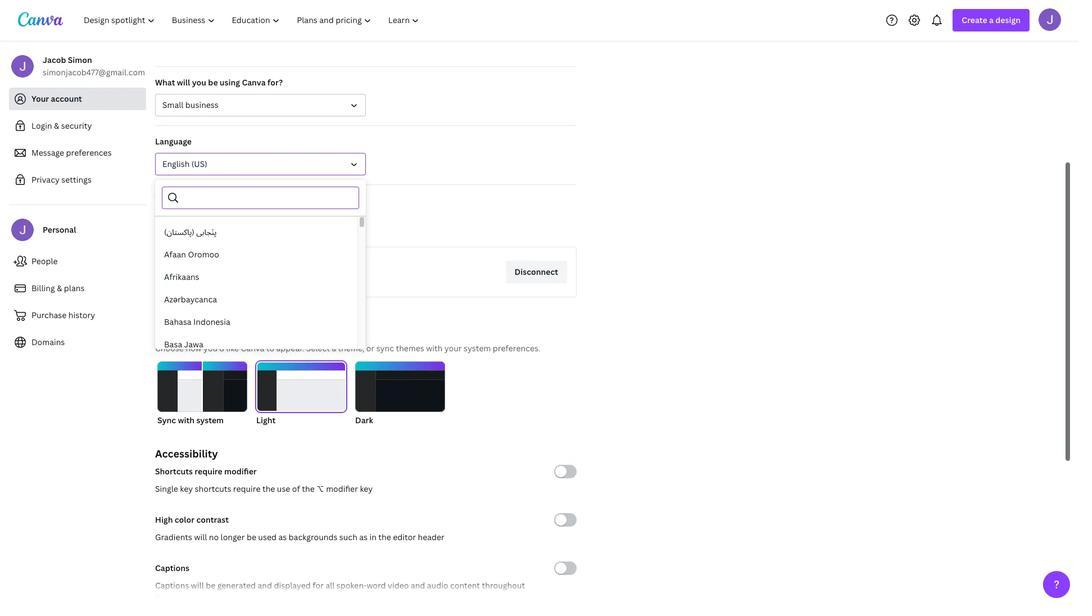 Task type: locate. For each thing, give the bounding box(es) containing it.
0 vertical spatial use
[[223, 226, 236, 237]]

as right such
[[360, 532, 368, 543]]

Small business button
[[155, 94, 366, 116]]

create a design button
[[953, 9, 1030, 31]]

use right پن٘جابی
[[223, 226, 236, 237]]

1 horizontal spatial with
[[426, 343, 443, 354]]

0 horizontal spatial as
[[279, 532, 287, 543]]

and left displayed
[[258, 580, 272, 591]]

people link
[[9, 250, 146, 273]]

bahasa indonesia option
[[155, 311, 358, 333]]

0 vertical spatial captions
[[155, 563, 190, 574]]

and right the video
[[411, 580, 425, 591]]

canva
[[242, 77, 266, 88], [280, 226, 304, 237], [241, 343, 265, 354], [155, 593, 179, 603]]

2 vertical spatial be
[[206, 580, 216, 591]]

will right what
[[177, 77, 190, 88]]

will for no
[[194, 532, 207, 543]]

the left "editor"
[[379, 532, 391, 543]]

1 horizontal spatial the
[[302, 484, 315, 494]]

پن٘جابی (پاکستان)
[[164, 227, 217, 237]]

modifier right ⌥
[[326, 484, 358, 494]]

1 horizontal spatial in
[[370, 532, 377, 543]]

social
[[199, 195, 222, 206]]

indonesia
[[194, 317, 231, 327]]

with
[[426, 343, 443, 354], [178, 415, 195, 426]]

google
[[205, 262, 232, 272]]

displayed
[[274, 580, 311, 591]]

be left using
[[208, 77, 218, 88]]

language: english (us) list box
[[155, 221, 358, 607]]

with left your
[[426, 343, 443, 354]]

top level navigation element
[[76, 9, 429, 31]]

personal
[[43, 224, 76, 235]]

or
[[367, 343, 375, 354]]

account
[[51, 93, 82, 104]]

disconnect
[[515, 267, 558, 277]]

your account link
[[9, 88, 146, 110]]

to left log
[[238, 226, 246, 237]]

system inside button
[[196, 415, 224, 426]]

dark
[[355, 415, 373, 426]]

gradients
[[155, 532, 192, 543]]

require right "shortcuts"
[[233, 484, 261, 494]]

azərbaycanca
[[164, 294, 217, 305]]

will inside captions will be generated and displayed for all spoken-word video and audio content throughout canva
[[191, 580, 204, 591]]

you up business
[[192, 77, 206, 88]]

security
[[61, 120, 92, 131]]

1 vertical spatial will
[[194, 532, 207, 543]]

jacob simon simonjacob477@gmail.com
[[43, 55, 145, 78]]

sync
[[377, 343, 394, 354]]

Dark button
[[355, 362, 445, 427]]

1 vertical spatial system
[[196, 415, 224, 426]]

1 horizontal spatial as
[[360, 532, 368, 543]]

0 horizontal spatial a
[[332, 343, 336, 354]]

editor
[[393, 532, 416, 543]]

0 vertical spatial a
[[990, 15, 994, 25]]

simon
[[68, 55, 92, 65]]

پن٘جابی
[[196, 227, 217, 237]]

use
[[223, 226, 236, 237], [277, 484, 290, 494]]

1 horizontal spatial key
[[360, 484, 373, 494]]

such
[[340, 532, 358, 543]]

will left the generated
[[191, 580, 204, 591]]

services
[[155, 226, 187, 237]]

with inside sync with system button
[[178, 415, 195, 426]]

video
[[388, 580, 409, 591]]

log
[[248, 226, 259, 237]]

2 captions from the top
[[155, 580, 189, 591]]

used
[[258, 532, 277, 543]]

to left appear.
[[266, 343, 275, 354]]

system up accessibility
[[196, 415, 224, 426]]

0 vertical spatial require
[[195, 466, 223, 477]]

system
[[464, 343, 491, 354], [196, 415, 224, 426]]

afrikaans
[[164, 272, 199, 282]]

as
[[279, 532, 287, 543], [360, 532, 368, 543]]

1 horizontal spatial a
[[990, 15, 994, 25]]

light
[[256, 415, 276, 426]]

modifier
[[224, 466, 257, 477], [326, 484, 358, 494]]

audio
[[427, 580, 449, 591]]

domains link
[[9, 331, 146, 354]]

system right your
[[464, 343, 491, 354]]

1 vertical spatial a
[[332, 343, 336, 354]]

simonjacob477@gmail.com
[[43, 67, 145, 78]]

message preferences
[[31, 147, 112, 158]]

with inside theme choose how you'd like canva to appear. select a theme, or sync themes with your system preferences.
[[426, 343, 443, 354]]

0 horizontal spatial key
[[180, 484, 193, 494]]

the left ⌥
[[302, 484, 315, 494]]

پن٘جابی (پاکستان) option
[[155, 221, 358, 244]]

design
[[996, 15, 1021, 25]]

1 key from the left
[[180, 484, 193, 494]]

captions will be generated and displayed for all spoken-word video and audio content throughout canva
[[155, 580, 525, 603]]

use left of
[[277, 484, 290, 494]]

will
[[177, 77, 190, 88], [194, 532, 207, 543], [191, 580, 204, 591]]

key right "single"
[[180, 484, 193, 494]]

& right login
[[54, 120, 59, 131]]

to right log
[[270, 226, 278, 237]]

will left no
[[194, 532, 207, 543]]

jawa
[[184, 339, 203, 350]]

high
[[155, 515, 173, 525]]

as right the used
[[279, 532, 287, 543]]

1 vertical spatial captions
[[155, 580, 189, 591]]

small
[[163, 100, 184, 110]]

sync with system
[[157, 415, 224, 426]]

1 vertical spatial in
[[370, 532, 377, 543]]

that
[[189, 226, 205, 237]]

billing & plans link
[[9, 277, 146, 300]]

afaan oromoo button
[[155, 244, 358, 266]]

1 horizontal spatial use
[[277, 484, 290, 494]]

single
[[155, 484, 178, 494]]

1 horizontal spatial system
[[464, 343, 491, 354]]

the left of
[[263, 484, 275, 494]]

key
[[180, 484, 193, 494], [360, 484, 373, 494]]

afaan
[[164, 249, 186, 260]]

0 horizontal spatial and
[[258, 580, 272, 591]]

&
[[54, 120, 59, 131], [57, 283, 62, 294]]

(us)
[[192, 159, 207, 169]]

0 vertical spatial &
[[54, 120, 59, 131]]

basa
[[164, 339, 182, 350]]

captions inside captions will be generated and displayed for all spoken-word video and audio content throughout canva
[[155, 580, 189, 591]]

2 horizontal spatial the
[[379, 532, 391, 543]]

choose
[[155, 343, 184, 354]]

0 vertical spatial modifier
[[224, 466, 257, 477]]

purchase history link
[[9, 304, 146, 327]]

you right the "that"
[[207, 226, 221, 237]]

edit
[[547, 40, 562, 51]]

basa jawa option
[[155, 333, 358, 356]]

0 vertical spatial in
[[261, 226, 268, 237]]

be left the generated
[[206, 580, 216, 591]]

themes
[[396, 343, 424, 354]]

with right the sync
[[178, 415, 195, 426]]

purchase
[[31, 310, 67, 321]]

1 vertical spatial with
[[178, 415, 195, 426]]

in
[[261, 226, 268, 237], [370, 532, 377, 543]]

in right such
[[370, 532, 377, 543]]

modifier up single key shortcuts require the use of the ⌥ modifier key
[[224, 466, 257, 477]]

0 vertical spatial will
[[177, 77, 190, 88]]

header
[[418, 532, 445, 543]]

None search field
[[184, 187, 352, 209]]

longer
[[221, 532, 245, 543]]

0 horizontal spatial in
[[261, 226, 268, 237]]

0 vertical spatial system
[[464, 343, 491, 354]]

and
[[258, 580, 272, 591], [411, 580, 425, 591]]

0 vertical spatial you
[[192, 77, 206, 88]]

a left design
[[990, 15, 994, 25]]

2 vertical spatial will
[[191, 580, 204, 591]]

require up "shortcuts"
[[195, 466, 223, 477]]

1 vertical spatial require
[[233, 484, 261, 494]]

1 vertical spatial &
[[57, 283, 62, 294]]

1 captions from the top
[[155, 563, 190, 574]]

message
[[31, 147, 64, 158]]

your
[[31, 93, 49, 104]]

in right log
[[261, 226, 268, 237]]

& for login
[[54, 120, 59, 131]]

1 horizontal spatial and
[[411, 580, 425, 591]]

key right ⌥
[[360, 484, 373, 494]]

0 horizontal spatial with
[[178, 415, 195, 426]]

0 horizontal spatial system
[[196, 415, 224, 426]]

1 vertical spatial be
[[247, 532, 256, 543]]

0 horizontal spatial use
[[223, 226, 236, 237]]

0 vertical spatial with
[[426, 343, 443, 354]]

1 horizontal spatial modifier
[[326, 484, 358, 494]]

& left plans at the left top of the page
[[57, 283, 62, 294]]

the
[[263, 484, 275, 494], [302, 484, 315, 494], [379, 532, 391, 543]]

1 vertical spatial you
[[207, 226, 221, 237]]

captions
[[155, 563, 190, 574], [155, 580, 189, 591]]

a right select
[[332, 343, 336, 354]]

afrikaans button
[[155, 266, 358, 289]]

be left the used
[[247, 532, 256, 543]]



Task type: describe. For each thing, give the bounding box(es) containing it.
preferences
[[66, 147, 112, 158]]

your account
[[31, 93, 82, 104]]

single key shortcuts require the use of the ⌥ modifier key
[[155, 484, 373, 494]]

what
[[155, 77, 175, 88]]

theme,
[[338, 343, 365, 354]]

throughout
[[482, 580, 525, 591]]

using
[[220, 77, 240, 88]]

canva inside theme choose how you'd like canva to appear. select a theme, or sync themes with your system preferences.
[[241, 343, 265, 354]]

0 vertical spatial be
[[208, 77, 218, 88]]

preferences.
[[493, 343, 541, 354]]

create
[[962, 15, 988, 25]]

what will you be using canva for?
[[155, 77, 283, 88]]

پن٘جابی (پاکستان) button
[[155, 221, 358, 244]]

theme choose how you'd like canva to appear. select a theme, or sync themes with your system preferences.
[[155, 325, 541, 354]]

word
[[367, 580, 386, 591]]

0 horizontal spatial require
[[195, 466, 223, 477]]

content
[[450, 580, 480, 591]]

no
[[209, 532, 219, 543]]

oromoo
[[188, 249, 219, 260]]

captions for captions
[[155, 563, 190, 574]]

disconnect button
[[506, 261, 567, 283]]

accessibility
[[155, 447, 218, 461]]

shortcuts
[[195, 484, 231, 494]]

Light button
[[256, 362, 346, 427]]

sync
[[157, 415, 176, 426]]

connected social accounts
[[155, 195, 258, 206]]

2 as from the left
[[360, 532, 368, 543]]

privacy settings link
[[9, 169, 146, 191]]

purchase history
[[31, 310, 95, 321]]

canva inside captions will be generated and displayed for all spoken-word video and audio content throughout canva
[[155, 593, 179, 603]]

1 vertical spatial use
[[277, 484, 290, 494]]

all
[[326, 580, 335, 591]]

backgrounds
[[289, 532, 338, 543]]

gradients will no longer be used as backgrounds such as in the editor header
[[155, 532, 445, 543]]

shortcuts
[[155, 466, 193, 477]]

connected
[[155, 195, 197, 206]]

privacy
[[31, 174, 60, 185]]

Language: English (US) button
[[155, 153, 366, 175]]

you for will
[[192, 77, 206, 88]]

your
[[445, 343, 462, 354]]

to inside theme choose how you'd like canva to appear. select a theme, or sync themes with your system preferences.
[[266, 343, 275, 354]]

login & security
[[31, 120, 92, 131]]

a inside dropdown button
[[990, 15, 994, 25]]

people
[[31, 256, 58, 267]]

privacy settings
[[31, 174, 92, 185]]

of
[[292, 484, 300, 494]]

color
[[175, 515, 195, 525]]

generated
[[217, 580, 256, 591]]

& for billing
[[57, 283, 62, 294]]

jacob simon image
[[1039, 8, 1062, 31]]

2 key from the left
[[360, 484, 373, 494]]

will for be
[[191, 580, 204, 591]]

bahasa
[[164, 317, 192, 327]]

azərbaycanca button
[[155, 289, 358, 311]]

you'd
[[204, 343, 224, 354]]

1 vertical spatial modifier
[[326, 484, 358, 494]]

basa jawa button
[[155, 333, 358, 356]]

login
[[31, 120, 52, 131]]

for
[[313, 580, 324, 591]]

afaan oromoo option
[[155, 244, 358, 266]]

business
[[186, 100, 219, 110]]

theme
[[155, 325, 189, 338]]

Sync with system button
[[157, 362, 247, 427]]

services that you use to log in to canva
[[155, 226, 304, 237]]

1 as from the left
[[279, 532, 287, 543]]

shortcuts require modifier
[[155, 466, 257, 477]]

bahasa indonesia
[[164, 317, 231, 327]]

language
[[155, 136, 192, 147]]

high color contrast
[[155, 515, 229, 525]]

you for that
[[207, 226, 221, 237]]

like
[[226, 343, 239, 354]]

create a design
[[962, 15, 1021, 25]]

jacob
[[43, 55, 66, 65]]

select
[[306, 343, 330, 354]]

billing & plans
[[31, 283, 85, 294]]

captions for captions will be generated and displayed for all spoken-word video and audio content throughout canva
[[155, 580, 189, 591]]

0 horizontal spatial modifier
[[224, 466, 257, 477]]

for?
[[268, 77, 283, 88]]

spoken-
[[337, 580, 367, 591]]

domains
[[31, 337, 65, 348]]

2 and from the left
[[411, 580, 425, 591]]

how
[[186, 343, 202, 354]]

settings
[[61, 174, 92, 185]]

accounts
[[223, 195, 258, 206]]

will for you
[[177, 77, 190, 88]]

english (us)
[[163, 159, 207, 169]]

bahasa indonesia button
[[155, 311, 358, 333]]

a inside theme choose how you'd like canva to appear. select a theme, or sync themes with your system preferences.
[[332, 343, 336, 354]]

afaan oromoo
[[164, 249, 219, 260]]

1 and from the left
[[258, 580, 272, 591]]

1 horizontal spatial require
[[233, 484, 261, 494]]

(پاکستان)
[[164, 227, 195, 237]]

be inside captions will be generated and displayed for all spoken-word video and audio content throughout canva
[[206, 580, 216, 591]]

basa jawa
[[164, 339, 203, 350]]

0 horizontal spatial the
[[263, 484, 275, 494]]

afrikaans option
[[155, 266, 358, 289]]

login & security link
[[9, 115, 146, 137]]

system inside theme choose how you'd like canva to appear. select a theme, or sync themes with your system preferences.
[[464, 343, 491, 354]]

english
[[163, 159, 190, 169]]

azərbaycanca option
[[155, 289, 358, 311]]

small business
[[163, 100, 219, 110]]



Task type: vqa. For each thing, say whether or not it's contained in the screenshot.
Magic Switch's magic
no



